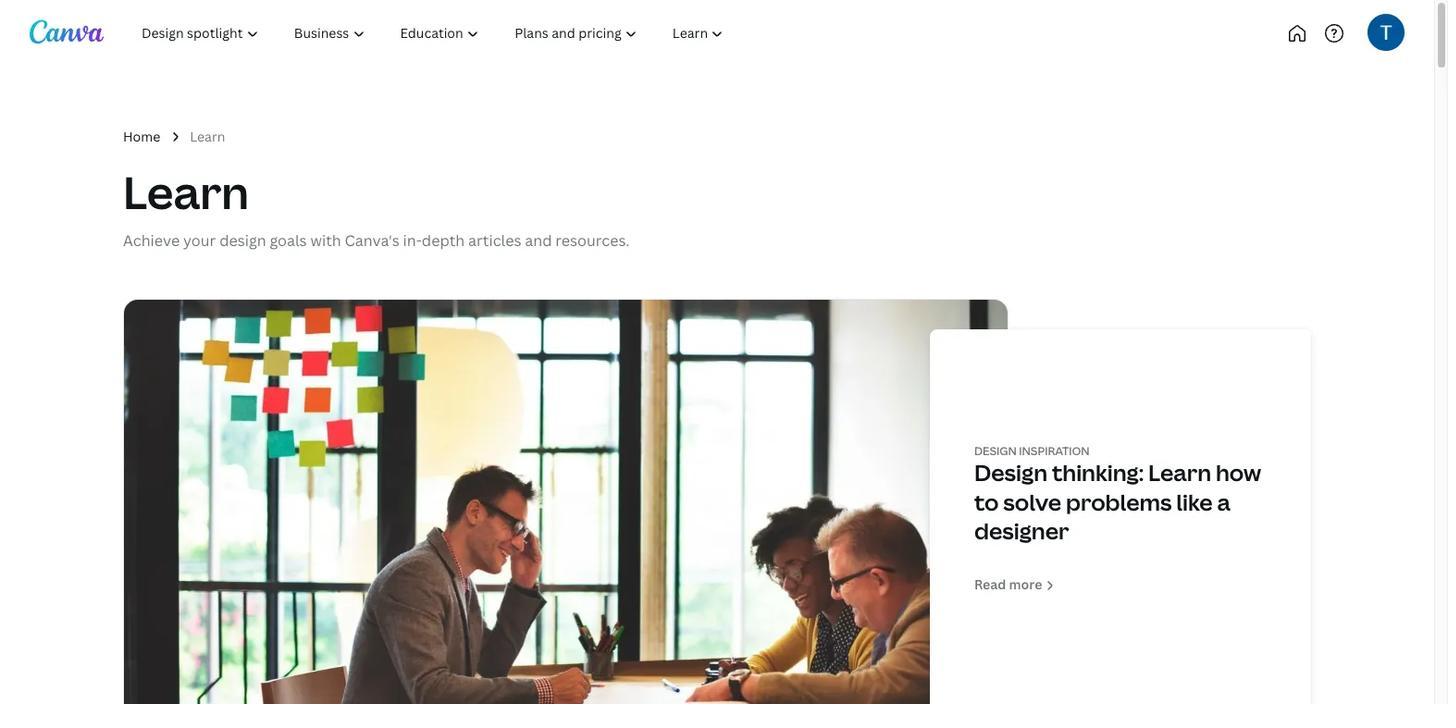 Task type: vqa. For each thing, say whether or not it's contained in the screenshot.
your at left top
yes



Task type: describe. For each thing, give the bounding box(es) containing it.
more
[[1009, 576, 1042, 593]]

learn inside design thinking: learn how to solve problems like a designer
[[1148, 457, 1211, 488]]

read
[[974, 576, 1006, 593]]

resources.
[[556, 230, 630, 251]]

design for design thinking: learn how to solve problems like a designer
[[974, 457, 1048, 488]]

problems
[[1066, 486, 1172, 517]]

learn for learn achieve your design goals with canva's in-depth articles and resources.
[[123, 162, 249, 222]]

and
[[525, 230, 552, 251]]

a
[[1217, 486, 1231, 517]]

design inspiration link
[[974, 443, 1090, 459]]

like
[[1176, 486, 1213, 517]]

articles
[[468, 230, 521, 251]]

home link
[[123, 127, 160, 147]]

your
[[183, 230, 216, 251]]

home
[[123, 128, 160, 145]]

canva's
[[345, 230, 400, 251]]

design thinking image
[[124, 300, 1008, 704]]

read more
[[974, 576, 1042, 593]]

design inspiration
[[974, 443, 1090, 459]]



Task type: locate. For each thing, give the bounding box(es) containing it.
learn left a
[[1148, 457, 1211, 488]]

designer
[[974, 515, 1069, 546]]

design thinking: learn how to solve problems like a designer
[[974, 457, 1261, 546]]

depth
[[422, 230, 465, 251]]

0 vertical spatial learn
[[190, 128, 225, 145]]

how
[[1216, 457, 1261, 488]]

2 vertical spatial learn
[[1148, 457, 1211, 488]]

learn right home
[[190, 128, 225, 145]]

design for design inspiration
[[974, 443, 1017, 459]]

1 vertical spatial learn
[[123, 162, 249, 222]]

1 design from the top
[[974, 443, 1017, 459]]

learn inside learn achieve your design goals with canva's in-depth articles and resources.
[[123, 162, 249, 222]]

achieve
[[123, 230, 180, 251]]

to
[[974, 486, 999, 517]]

design inside design thinking: learn how to solve problems like a designer
[[974, 457, 1048, 488]]

solve
[[1003, 486, 1061, 517]]

learn
[[190, 128, 225, 145], [123, 162, 249, 222], [1148, 457, 1211, 488]]

inspiration
[[1019, 443, 1090, 459]]

design
[[974, 443, 1017, 459], [974, 457, 1048, 488]]

2 design from the top
[[974, 457, 1048, 488]]

design
[[219, 230, 266, 251]]

learn achieve your design goals with canva's in-depth articles and resources.
[[123, 162, 630, 251]]

in-
[[403, 230, 422, 251]]

goals
[[270, 230, 307, 251]]

top level navigation element
[[126, 15, 803, 52]]

thinking:
[[1052, 457, 1144, 488]]

learn up the your
[[123, 162, 249, 222]]

with
[[310, 230, 341, 251]]

learn for learn
[[190, 128, 225, 145]]



